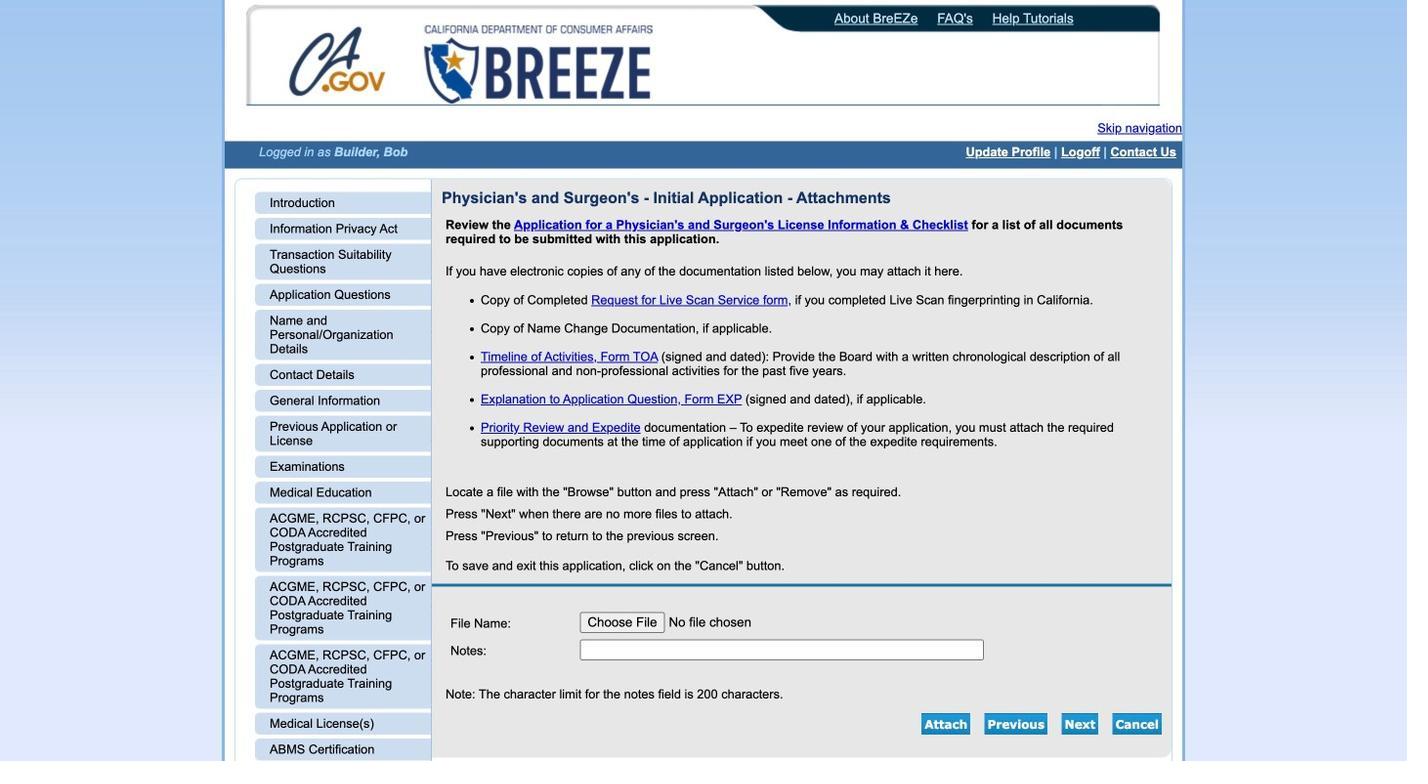 Task type: vqa. For each thing, say whether or not it's contained in the screenshot.
radio
no



Task type: locate. For each thing, give the bounding box(es) containing it.
None file field
[[580, 612, 827, 633]]

None text field
[[580, 640, 984, 661]]

ca.gov image
[[288, 25, 388, 102]]

None submit
[[922, 714, 971, 735], [985, 714, 1048, 735], [1062, 714, 1099, 735], [1113, 714, 1162, 735], [922, 714, 971, 735], [985, 714, 1048, 735], [1062, 714, 1099, 735], [1113, 714, 1162, 735]]

state of california breeze image
[[420, 25, 657, 104]]



